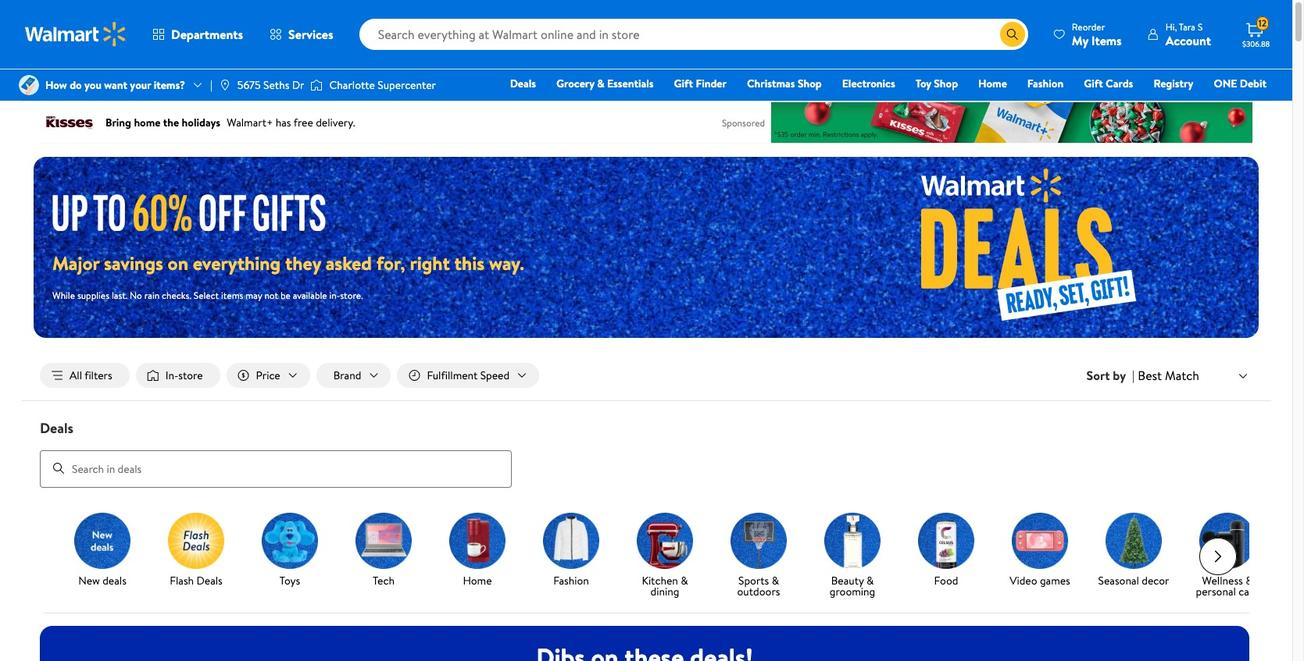 Task type: describe. For each thing, give the bounding box(es) containing it.
| inside sort and filter section element
[[1132, 367, 1135, 385]]

account
[[1166, 32, 1211, 49]]

how
[[45, 77, 67, 93]]

food
[[934, 573, 958, 589]]

flash
[[170, 573, 194, 589]]

brand button
[[316, 363, 391, 388]]

& for personal
[[1246, 573, 1253, 589]]

items
[[221, 289, 243, 302]]

shop fashion. image
[[543, 513, 599, 569]]

grooming
[[830, 584, 875, 600]]

shop video games. image
[[1012, 513, 1068, 569]]

Search search field
[[359, 19, 1028, 50]]

christmas shop
[[747, 76, 822, 91]]

seths
[[263, 77, 289, 93]]

& for grooming
[[867, 573, 874, 589]]

gift cards
[[1084, 76, 1133, 91]]

next slide for chipmodulewithimages list image
[[1200, 538, 1237, 576]]

supplies
[[77, 289, 109, 302]]

one debit link
[[1207, 75, 1274, 92]]

grocery
[[557, 76, 595, 91]]

1 horizontal spatial home
[[979, 76, 1007, 91]]

charlotte
[[329, 77, 375, 93]]

by
[[1113, 367, 1126, 385]]

departments button
[[139, 16, 256, 53]]

new deals image
[[74, 513, 131, 569]]

christmas
[[747, 76, 795, 91]]

0 vertical spatial home link
[[971, 75, 1014, 92]]

deals
[[103, 573, 126, 589]]

my
[[1072, 32, 1089, 49]]

last.
[[112, 289, 128, 302]]

sports & outdoors link
[[718, 513, 799, 601]]

flash deals image
[[168, 513, 224, 569]]

electronics
[[842, 76, 895, 91]]

sports & outdoors
[[737, 573, 780, 600]]

shop tech. image
[[356, 513, 412, 569]]

services
[[288, 26, 333, 43]]

do
[[70, 77, 82, 93]]

0 horizontal spatial walmart black friday deals for days image
[[52, 192, 340, 231]]

sort
[[1087, 367, 1110, 385]]

walmart+ link
[[1213, 97, 1274, 114]]

major
[[52, 250, 99, 277]]

0 vertical spatial deals
[[510, 76, 536, 91]]

seasonal
[[1098, 573, 1139, 589]]

& for essentials
[[597, 76, 605, 91]]

way.
[[489, 250, 524, 277]]

games
[[1040, 573, 1070, 589]]

charlotte supercenter
[[329, 77, 436, 93]]

12
[[1259, 17, 1267, 30]]

cards
[[1106, 76, 1133, 91]]

walmart+
[[1220, 98, 1267, 113]]

beauty & grooming
[[830, 573, 875, 600]]

kitchen & dining link
[[624, 513, 706, 601]]

gift for gift cards
[[1084, 76, 1103, 91]]

flash deals
[[170, 573, 223, 589]]

deals inside search box
[[40, 419, 73, 438]]

new
[[78, 573, 100, 589]]

while
[[52, 289, 75, 302]]

0 horizontal spatial home
[[463, 573, 492, 589]]

seasonal decor link
[[1093, 513, 1175, 590]]

 image for charlotte supercenter
[[311, 77, 323, 93]]

shop sports and outdoors. image
[[731, 513, 787, 569]]

sports
[[739, 573, 769, 589]]

Walmart Site-Wide search field
[[359, 19, 1028, 50]]

shop wellness and self-care. image
[[1200, 513, 1256, 569]]

Deals search field
[[21, 419, 1271, 488]]

may
[[246, 289, 262, 302]]

this
[[455, 250, 485, 277]]

5675
[[237, 77, 261, 93]]

s
[[1198, 20, 1203, 33]]

on
[[168, 250, 188, 277]]

all filters button
[[40, 363, 130, 388]]

reorder my items
[[1072, 20, 1122, 49]]

0 horizontal spatial home link
[[437, 513, 518, 590]]

best
[[1138, 367, 1162, 384]]

gift finder
[[674, 76, 727, 91]]

search icon image
[[1006, 28, 1019, 41]]

fulfillment
[[427, 368, 478, 384]]

select
[[194, 289, 219, 302]]

supercenter
[[378, 77, 436, 93]]

& for outdoors
[[772, 573, 779, 589]]

beauty
[[831, 573, 864, 589]]

essentials
[[607, 76, 654, 91]]

video
[[1010, 573, 1037, 589]]

sponsored
[[722, 116, 765, 129]]

0 vertical spatial fashion link
[[1021, 75, 1071, 92]]

how do you want your items?
[[45, 77, 185, 93]]



Task type: vqa. For each thing, say whether or not it's contained in the screenshot.
Grocery & Essentials link
yes



Task type: locate. For each thing, give the bounding box(es) containing it.
0 horizontal spatial |
[[210, 77, 212, 93]]

want
[[104, 77, 127, 93]]

match
[[1165, 367, 1200, 384]]

0 horizontal spatial deals
[[40, 419, 73, 438]]

best match button
[[1135, 366, 1253, 386]]

1 horizontal spatial home link
[[971, 75, 1014, 92]]

wellness & personal care link
[[1187, 513, 1268, 601]]

kitchen
[[642, 573, 678, 589]]

& right grocery
[[597, 76, 605, 91]]

fashion left 'gift cards' link
[[1028, 76, 1064, 91]]

0 vertical spatial home
[[979, 76, 1007, 91]]

flash deals link
[[156, 513, 237, 590]]

 image left how
[[19, 75, 39, 95]]

tara
[[1179, 20, 1196, 33]]

dr
[[292, 77, 304, 93]]

1 shop from the left
[[798, 76, 822, 91]]

dining
[[651, 584, 679, 600]]

shop holiday decor. image
[[1106, 513, 1162, 569]]

price button
[[226, 363, 310, 388]]

everything
[[193, 250, 281, 277]]

hi,
[[1166, 20, 1177, 33]]

& inside kitchen & dining
[[681, 573, 688, 589]]

 image right dr
[[311, 77, 323, 93]]

1 gift from the left
[[674, 76, 693, 91]]

in-
[[329, 289, 340, 302]]

walmart black friday deals for days image
[[813, 157, 1259, 338], [52, 192, 340, 231]]

| right by
[[1132, 367, 1135, 385]]

1 horizontal spatial walmart black friday deals for days image
[[813, 157, 1259, 338]]

1 horizontal spatial fashion
[[1028, 76, 1064, 91]]

tech link
[[343, 513, 424, 590]]

& right dining
[[681, 573, 688, 589]]

0 horizontal spatial shop
[[798, 76, 822, 91]]

gift cards link
[[1077, 75, 1141, 92]]

1 horizontal spatial fashion link
[[1021, 75, 1071, 92]]

decor
[[1142, 573, 1170, 589]]

deals right flash
[[197, 573, 223, 589]]

fashion link
[[1021, 75, 1071, 92], [531, 513, 612, 590]]

fashion down shop fashion. image
[[553, 573, 589, 589]]

toy
[[916, 76, 932, 91]]

shop beauty and grooming. image
[[824, 513, 881, 569]]

shop for christmas shop
[[798, 76, 822, 91]]

grocery & essentials link
[[549, 75, 661, 92]]

available
[[293, 289, 327, 302]]

& right 'sports'
[[772, 573, 779, 589]]

1 vertical spatial |
[[1132, 367, 1135, 385]]

home
[[979, 76, 1007, 91], [463, 573, 492, 589]]

registry
[[1154, 76, 1194, 91]]

shop right the toy
[[934, 76, 958, 91]]

right
[[410, 250, 450, 277]]

& right wellness
[[1246, 573, 1253, 589]]

gift left finder
[[674, 76, 693, 91]]

shop kitchen and dining. image
[[637, 513, 693, 569]]

 image for how do you want your items?
[[19, 75, 39, 95]]

& inside wellness & personal care
[[1246, 573, 1253, 589]]

deals
[[510, 76, 536, 91], [40, 419, 73, 438], [197, 573, 223, 589]]

reorder
[[1072, 20, 1105, 33]]

deals left grocery
[[510, 76, 536, 91]]

search image
[[52, 463, 65, 475]]

toy shop
[[916, 76, 958, 91]]

brand
[[333, 368, 361, 384]]

one debit walmart+
[[1214, 76, 1267, 113]]

personal
[[1196, 584, 1236, 600]]

2 shop from the left
[[934, 76, 958, 91]]

in-
[[165, 368, 178, 384]]

0 vertical spatial |
[[210, 77, 212, 93]]

1 horizontal spatial  image
[[311, 77, 323, 93]]

departments
[[171, 26, 243, 43]]

shop
[[798, 76, 822, 91], [934, 76, 958, 91]]

food link
[[906, 513, 987, 590]]

video games
[[1010, 573, 1070, 589]]

be
[[280, 289, 291, 302]]

2 horizontal spatial deals
[[510, 76, 536, 91]]

& inside the sports & outdoors
[[772, 573, 779, 589]]

1 horizontal spatial |
[[1132, 367, 1135, 385]]

shop food. image
[[918, 513, 975, 569]]

major savings on everything they asked for, right this way.
[[52, 250, 524, 277]]

items?
[[154, 77, 185, 93]]

1 vertical spatial fashion
[[553, 573, 589, 589]]

& right beauty
[[867, 573, 874, 589]]

0 horizontal spatial gift
[[674, 76, 693, 91]]

grocery & essentials
[[557, 76, 654, 91]]

1 vertical spatial home
[[463, 573, 492, 589]]

 image
[[19, 75, 39, 95], [311, 77, 323, 93]]

christmas shop link
[[740, 75, 829, 92]]

registry link
[[1147, 75, 1201, 92]]

your
[[130, 77, 151, 93]]

services button
[[256, 16, 347, 53]]

shop right 'christmas'
[[798, 76, 822, 91]]

while supplies last. no rain checks. select items may not be available in-store.
[[52, 289, 363, 302]]

new deals
[[78, 573, 126, 589]]

rain
[[144, 289, 160, 302]]

store.
[[340, 289, 363, 302]]

1 vertical spatial deals
[[40, 419, 73, 438]]

not
[[264, 289, 278, 302]]

1 horizontal spatial shop
[[934, 76, 958, 91]]

seasonal decor
[[1098, 573, 1170, 589]]

home down search icon
[[979, 76, 1007, 91]]

wellness & personal care
[[1196, 573, 1259, 600]]

all filters
[[70, 368, 112, 384]]

walmart image
[[25, 22, 127, 47]]

& inside "link"
[[597, 76, 605, 91]]

0 horizontal spatial  image
[[19, 75, 39, 95]]

2 vertical spatial deals
[[197, 573, 223, 589]]

sort by |
[[1087, 367, 1135, 385]]

toys
[[280, 573, 300, 589]]

 image
[[219, 79, 231, 91]]

fulfillment speed
[[427, 368, 510, 384]]

home image
[[449, 513, 506, 569]]

asked
[[326, 250, 372, 277]]

1 vertical spatial fashion link
[[531, 513, 612, 590]]

one
[[1214, 76, 1237, 91]]

kitchen & dining
[[642, 573, 688, 600]]

fulfillment speed button
[[397, 363, 539, 388]]

sort and filter section element
[[21, 351, 1271, 401]]

home link
[[971, 75, 1014, 92], [437, 513, 518, 590]]

deals link
[[503, 75, 543, 92]]

1 horizontal spatial gift
[[1084, 76, 1103, 91]]

outdoors
[[737, 584, 780, 600]]

2 gift from the left
[[1084, 76, 1103, 91]]

Search in deals search field
[[40, 451, 512, 488]]

home down home image in the left of the page
[[463, 573, 492, 589]]

savings
[[104, 250, 163, 277]]

no
[[130, 289, 142, 302]]

0 horizontal spatial fashion
[[553, 573, 589, 589]]

5675 seths dr
[[237, 77, 304, 93]]

checks.
[[162, 289, 191, 302]]

electronics link
[[835, 75, 902, 92]]

finder
[[696, 76, 727, 91]]

1 horizontal spatial deals
[[197, 573, 223, 589]]

& inside the beauty & grooming
[[867, 573, 874, 589]]

$306.88
[[1243, 38, 1270, 49]]

shop for toy shop
[[934, 76, 958, 91]]

filters
[[85, 368, 112, 384]]

debit
[[1240, 76, 1267, 91]]

for,
[[376, 250, 405, 277]]

0 horizontal spatial fashion link
[[531, 513, 612, 590]]

gift finder link
[[667, 75, 734, 92]]

0 vertical spatial fashion
[[1028, 76, 1064, 91]]

deals up the 'search' icon
[[40, 419, 73, 438]]

| left 5675
[[210, 77, 212, 93]]

shop toys. image
[[262, 513, 318, 569]]

1 vertical spatial home link
[[437, 513, 518, 590]]

& for dining
[[681, 573, 688, 589]]

gift left cards
[[1084, 76, 1103, 91]]

toys link
[[249, 513, 331, 590]]

gift for gift finder
[[674, 76, 693, 91]]

price
[[256, 368, 280, 384]]



